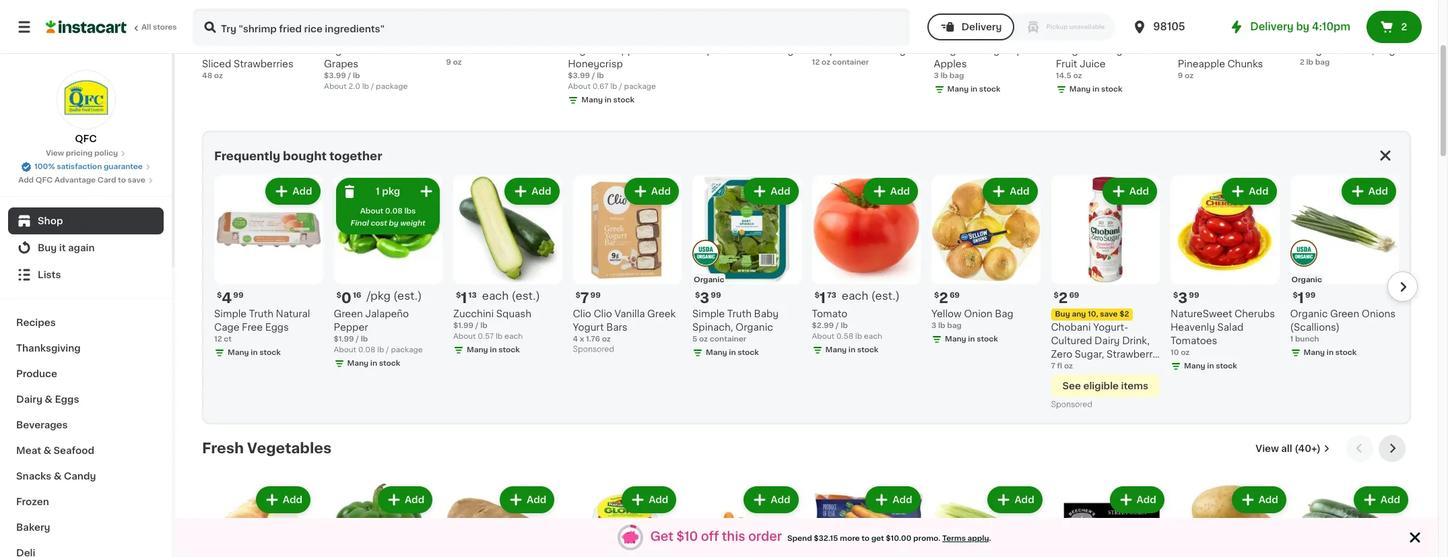 Task type: describe. For each thing, give the bounding box(es) containing it.
kroger lemons, bag 2 lb bag
[[1300, 46, 1395, 66]]

/ up 0.67
[[592, 72, 595, 80]]

beverages
[[16, 420, 68, 430]]

10,
[[1088, 310, 1098, 318]]

lb right the 0.57
[[496, 332, 503, 340]]

6
[[1064, 28, 1073, 42]]

each inside tomato $2.99 / lb about 0.58 lb each
[[864, 332, 882, 340]]

simple truth natural cage free eggs 12 ct
[[214, 309, 310, 342]]

many in stock down 0.67
[[581, 96, 635, 104]]

beverages link
[[8, 412, 164, 438]]

organic up $2.69 per package (estimated) element
[[569, 13, 600, 20]]

cherubs
[[1235, 309, 1275, 318]]

$ up chobani
[[1054, 291, 1059, 299]]

(scallions)
[[1290, 322, 1340, 332]]

in down green jalapeño pepper $1.99 / lb about 0.08 lb / package at the bottom of the page
[[370, 359, 377, 367]]

in down kroger honeycrisp apples 3 lb bag
[[971, 86, 977, 93]]

chobani
[[1051, 322, 1091, 332]]

close image
[[1407, 529, 1423, 546]]

lists link
[[8, 261, 164, 288]]

7 for $ 7 99
[[580, 291, 589, 305]]

98105 button
[[1132, 8, 1213, 46]]

bag inside kroger lemons, bag 2 lb bag
[[1315, 59, 1330, 66]]

/pkg (est.) for 7
[[357, 27, 413, 38]]

melon
[[477, 46, 507, 55]]

many in stock down simple truth baby spinach, organic 5 oz container
[[706, 349, 759, 356]]

$0.16 per package (estimated) element
[[334, 289, 443, 307]]

dairy & eggs link
[[8, 387, 164, 412]]

dairy & eggs
[[16, 395, 79, 404]]

/ right 0.67
[[619, 83, 622, 90]]

clio clio vanilla greek yogurt bars 4 x 1.76 oz
[[573, 309, 676, 342]]

fresh inside $ 3 fresh kitchen pineapple chunks 9 oz
[[1178, 46, 1204, 55]]

it
[[59, 243, 66, 253]]

1 for $ 1 73
[[820, 291, 826, 305]]

cultured
[[1051, 336, 1092, 345]]

product group containing 7
[[573, 175, 682, 357]]

many in stock down the 0.57
[[467, 346, 520, 353]]

$ inside $ 1 73
[[815, 291, 820, 299]]

99 for private selection sliced strawberries
[[221, 28, 231, 36]]

section containing 4
[[195, 131, 1418, 424]]

lb up 2.0
[[353, 72, 360, 80]]

2 button
[[1367, 11, 1422, 43]]

fresh vegetables
[[202, 441, 331, 455]]

$ 2 69 for yellow onion bag
[[934, 291, 960, 305]]

0 vertical spatial to
[[118, 176, 126, 184]]

12 inside raspberries package 12 oz container
[[812, 59, 820, 66]]

bakery link
[[8, 515, 164, 540]]

$2.69 per package (estimated) element
[[568, 26, 679, 44]]

see eligible items button
[[1051, 374, 1160, 397]]

this
[[722, 531, 745, 543]]

vegetables
[[247, 441, 331, 455]]

0.67
[[592, 83, 608, 90]]

oz inside kroger cherry mixed fruit juice 14.5 oz
[[1073, 72, 1082, 80]]

organic up spinach,
[[694, 276, 724, 283]]

lb right 0.58
[[855, 332, 862, 340]]

many in stock down free
[[228, 349, 281, 356]]

stock down the simple truth natural cage free eggs 12 ct
[[259, 349, 281, 356]]

bars
[[606, 322, 628, 332]]

buy it again link
[[8, 234, 164, 261]]

lb up 0.58
[[841, 322, 848, 329]]

many down 14.5
[[1069, 86, 1091, 93]]

item badge image for 1
[[1290, 240, 1317, 267]]

about inside about 0.08 lbs final cost by weight
[[360, 207, 383, 215]]

1 inside organic green onions (scallions) 1 bunch
[[1290, 335, 1293, 342]]

lists
[[38, 270, 61, 280]]

frozen
[[16, 497, 49, 506]]

many down kroger honeycrisp apples 3 lb bag
[[947, 86, 969, 93]]

in down 0.58
[[849, 346, 855, 353]]

each right 73
[[842, 290, 868, 301]]

spend
[[787, 535, 812, 543]]

each (est.) for tomato
[[842, 290, 900, 301]]

$1.99 inside green jalapeño pepper $1.99 / lb about 0.08 lb / package
[[334, 335, 354, 342]]

produce link
[[8, 361, 164, 387]]

organic red seedless grapes $3.99 / lb about 2.0 lb / package
[[324, 46, 429, 90]]

truth for 3
[[727, 309, 752, 318]]

squash
[[496, 309, 531, 318]]

buy for buy it again
[[38, 243, 57, 253]]

oz inside mixed melon 9 oz
[[453, 59, 462, 66]]

bag for 99
[[950, 72, 964, 80]]

stock down tomato $2.99 / lb about 0.58 lb each
[[857, 346, 879, 353]]

add qfc advantage card to save link
[[18, 175, 153, 186]]

99 for organic green onions (scallions)
[[1305, 291, 1316, 299]]

$ up naturesweet
[[1173, 291, 1178, 299]]

4 for kroger lemons, bag
[[1307, 28, 1318, 42]]

more
[[840, 535, 860, 543]]

/ down jalapeño
[[386, 346, 389, 353]]

$ 9 99
[[205, 28, 231, 42]]

drink,
[[1122, 336, 1150, 345]]

/ right 2.0
[[371, 83, 374, 90]]

honeycrisp inside organic - apples - honeycrisp $3.99 / lb about 0.67 lb / package
[[568, 59, 623, 69]]

99 inside 8 99
[[953, 28, 963, 36]]

$ inside $ 7 99
[[576, 291, 580, 299]]

in down organic green onions (scallions) 1 bunch
[[1327, 349, 1334, 356]]

1 for $ 1 13
[[461, 291, 467, 305]]

99 for simple truth baby spinach, organic
[[711, 291, 721, 299]]

$ inside $ 9 99
[[205, 28, 210, 36]]

$32.15
[[814, 535, 838, 543]]

in down tomatoes
[[1207, 362, 1214, 369]]

& for dairy
[[45, 395, 53, 404]]

100% satisfaction guarantee button
[[21, 159, 151, 172]]

bakery
[[16, 523, 50, 532]]

$ 4 99 for simple truth natural cage free eggs
[[217, 291, 244, 305]]

many down 0.67
[[581, 96, 603, 104]]

in down free
[[251, 349, 258, 356]]

many down spinach,
[[706, 349, 727, 356]]

$ inside $ 7 98
[[327, 28, 332, 36]]

seedless
[[386, 46, 429, 55]]

item carousel region containing 4
[[195, 170, 1418, 417]]

greek
[[647, 309, 676, 318]]

fl
[[1057, 362, 1062, 369]]

organic green onions (scallions) 1 bunch
[[1290, 309, 1396, 342]]

sponsored badge image inside product "group"
[[573, 346, 614, 353]]

2 inside button
[[1401, 22, 1407, 32]]

organic inside organic - apples - honeycrisp $3.99 / lb about 0.67 lb / package
[[568, 46, 606, 55]]

oz inside raspberries package 12 oz container
[[822, 59, 830, 66]]

items
[[1121, 381, 1148, 390]]

about inside green jalapeño pepper $1.99 / lb about 0.08 lb / package
[[334, 346, 356, 353]]

stock down yellow onion bag 3 lb bag
[[977, 335, 998, 342]]

about 0.08 lbs final cost by weight
[[350, 207, 425, 227]]

grapes inside organic red seedless grapes $3.99 / lb about 2.0 lb / package
[[324, 59, 358, 69]]

organic up $ 1 99
[[1291, 276, 1322, 283]]

stock down simple truth baby spinach, organic 5 oz container
[[738, 349, 759, 356]]

zucchini squash $1.99 / lb about 0.57 lb each
[[453, 309, 531, 340]]

each right 13
[[482, 290, 509, 301]]

lb up 0.67
[[597, 72, 604, 80]]

.
[[989, 535, 991, 543]]

advantage
[[55, 176, 96, 184]]

99 for kroger lemons, bag
[[1319, 28, 1329, 36]]

$10
[[676, 531, 698, 543]]

stock down organic green onions (scallions) 1 bunch
[[1335, 349, 1357, 356]]

$ 3 fresh kitchen pineapple chunks 9 oz
[[1178, 28, 1263, 80]]

honeycrisp inside kroger honeycrisp apples 3 lb bag
[[968, 46, 1023, 55]]

organic inside organic red seedless grapes $3.99 / lb about 2.0 lb / package
[[324, 46, 362, 55]]

many down pepper
[[347, 359, 369, 367]]

/ inside tomato $2.99 / lb about 0.58 lb each
[[836, 322, 839, 329]]

package inside green jalapeño pepper $1.99 / lb about 0.08 lb / package
[[391, 346, 423, 353]]

cheesecake
[[1051, 363, 1110, 372]]

grapes   cotton candy button
[[690, 0, 801, 57]]

9 inside $ 3 fresh kitchen pineapple chunks 9 oz
[[1178, 72, 1183, 80]]

0.08 inside about 0.08 lbs final cost by weight
[[385, 207, 403, 215]]

many in stock down juice
[[1069, 86, 1122, 93]]

strawberries
[[234, 59, 294, 69]]

snacks & candy link
[[8, 463, 164, 489]]

many in stock down green jalapeño pepper $1.99 / lb about 0.08 lb / package at the bottom of the page
[[347, 359, 400, 367]]

buy any 10, save $2
[[1055, 310, 1129, 318]]

in down simple truth baby spinach, organic 5 oz container
[[729, 349, 736, 356]]

apply
[[968, 535, 989, 543]]

pricing
[[66, 150, 93, 157]]

pkg
[[382, 187, 400, 196]]

3 inside yellow onion bag 3 lb bag
[[931, 322, 936, 329]]

qfc logo image
[[56, 70, 116, 129]]

/ down pepper
[[356, 335, 359, 342]]

product group containing 0
[[334, 175, 443, 371]]

by inside 'delivery by 4:10pm' link
[[1296, 22, 1310, 32]]

kroger for 6
[[1056, 46, 1088, 55]]

delivery for delivery
[[961, 22, 1002, 32]]

truth for 4
[[249, 309, 273, 318]]

4:10pm
[[1312, 22, 1350, 32]]

14.5
[[1056, 72, 1071, 80]]

remove green jalapeño pepper image
[[341, 183, 358, 199]]

card
[[98, 176, 116, 184]]

x
[[580, 335, 584, 342]]

candy for grapes   cotton candy
[[762, 46, 794, 55]]

bag for lemons,
[[1377, 46, 1395, 55]]

service type group
[[928, 13, 1116, 40]]

container inside simple truth baby spinach, organic 5 oz container
[[710, 335, 746, 342]]

10
[[1171, 349, 1179, 356]]

$2.99
[[812, 322, 834, 329]]

about inside organic red seedless grapes $3.99 / lb about 2.0 lb / package
[[324, 83, 347, 90]]

many down bunch
[[1304, 349, 1325, 356]]

98
[[342, 28, 352, 36]]

tomato
[[812, 309, 847, 318]]

69 for yellow onion bag
[[950, 291, 960, 299]]

snacks & candy
[[16, 471, 96, 481]]

0 vertical spatial qfc
[[75, 134, 97, 143]]

strawberry
[[1107, 349, 1159, 359]]

meat & seafood link
[[8, 438, 164, 463]]

many down 0.58
[[825, 346, 847, 353]]

yogurt
[[573, 322, 604, 332]]

2 clio from the left
[[594, 309, 612, 318]]

oz inside 'naturesweet cherubs heavenly salad tomatoes 10 oz'
[[1181, 349, 1190, 356]]

buy it again
[[38, 243, 95, 253]]

$10.00
[[886, 535, 912, 543]]

12 inside the simple truth natural cage free eggs 12 ct
[[214, 335, 222, 342]]

in down juice
[[1092, 86, 1099, 93]]

delivery for delivery by 4:10pm
[[1250, 22, 1294, 32]]

lb inside kroger honeycrisp apples 3 lb bag
[[941, 72, 948, 80]]

in down yellow onion bag 3 lb bag
[[968, 335, 975, 342]]

many in stock down kroger honeycrisp apples 3 lb bag
[[947, 86, 1000, 93]]

many in stock down yellow onion bag 3 lb bag
[[945, 335, 998, 342]]

zucchini
[[453, 309, 494, 318]]

$ 3 99 for simple truth baby spinach, organic
[[695, 291, 721, 305]]

$ 1 99
[[1293, 291, 1316, 305]]

many down yellow onion bag 3 lb bag
[[945, 335, 966, 342]]

$ up cage
[[217, 291, 222, 299]]

& for snacks
[[54, 471, 62, 481]]

final
[[350, 220, 369, 227]]

99 for simple truth natural cage free eggs
[[233, 291, 244, 299]]

4 for simple truth natural cage free eggs
[[222, 291, 232, 305]]

100%
[[34, 163, 55, 170]]

about inside organic - apples - honeycrisp $3.99 / lb about 0.67 lb / package
[[568, 83, 591, 90]]

many down ct
[[228, 349, 249, 356]]

$ up yellow
[[934, 291, 939, 299]]

8 99
[[942, 28, 963, 42]]

save inside item carousel region
[[1100, 310, 1118, 318]]

natural
[[276, 309, 310, 318]]

many in stock down 0.58
[[825, 346, 879, 353]]

simple truth baby spinach, organic 5 oz container
[[692, 309, 779, 342]]

view pricing policy
[[46, 150, 118, 157]]

99 for clio clio vanilla greek yogurt bars
[[590, 291, 601, 299]]

lb right 0.67
[[610, 83, 617, 90]]

cotton
[[727, 46, 760, 55]]

add qfc advantage card to save
[[18, 176, 145, 184]]

3 inside $ 3 fresh kitchen pineapple chunks 9 oz
[[1186, 28, 1195, 42]]

lb down jalapeño
[[377, 346, 384, 353]]

48
[[202, 72, 212, 80]]

view for view all (40+)
[[1256, 444, 1279, 453]]

lb right 2.0
[[362, 83, 369, 90]]



Task type: vqa. For each thing, say whether or not it's contained in the screenshot.
Brussel Sprouts
no



Task type: locate. For each thing, give the bounding box(es) containing it.
simple for 4
[[214, 309, 247, 318]]

2 inside kroger lemons, bag 2 lb bag
[[1300, 59, 1305, 66]]

tomatoes
[[1171, 336, 1217, 345]]

fresh
[[1178, 46, 1204, 55], [202, 441, 244, 455]]

0 vertical spatial sponsored badge image
[[573, 346, 614, 353]]

produce
[[16, 369, 57, 379]]

each (est.) for zucchini
[[482, 290, 540, 301]]

1 vertical spatial container
[[710, 335, 746, 342]]

each (est.) inside $1.13 each (estimated) element
[[482, 290, 540, 301]]

0 horizontal spatial container
[[710, 335, 746, 342]]

buy
[[38, 243, 57, 253], [1055, 310, 1070, 318]]

organic inside simple truth baby spinach, organic 5 oz container
[[736, 322, 773, 332]]

3 inside kroger honeycrisp apples 3 lb bag
[[934, 72, 939, 80]]

stock down 'naturesweet cherubs heavenly salad tomatoes 10 oz'
[[1216, 362, 1237, 369]]

1 vertical spatial by
[[389, 220, 399, 227]]

1 truth from the left
[[249, 309, 273, 318]]

fruit
[[1056, 59, 1077, 69]]

16
[[353, 291, 361, 299]]

$ 7 98
[[327, 28, 352, 42]]

0 vertical spatial 4
[[1307, 28, 1318, 42]]

about left 0.67
[[568, 83, 591, 90]]

/pkg (est.) up jalapeño
[[367, 290, 422, 301]]

$ left 73
[[815, 291, 820, 299]]

1 kroger from the left
[[934, 46, 966, 55]]

to down guarantee
[[118, 176, 126, 184]]

mixed
[[446, 46, 475, 55], [1125, 46, 1154, 55]]

any
[[1072, 310, 1086, 318]]

0 vertical spatial eggs
[[265, 322, 289, 332]]

order
[[748, 531, 782, 543]]

buy inside the 'buy it again' link
[[38, 243, 57, 253]]

buy up chobani
[[1055, 310, 1070, 318]]

$ up yogurt
[[576, 291, 580, 299]]

kroger inside kroger cherry mixed fruit juice 14.5 oz
[[1056, 46, 1088, 55]]

13
[[468, 291, 477, 299]]

cost
[[371, 220, 387, 227]]

3 up spinach,
[[700, 291, 709, 305]]

1 horizontal spatial -
[[650, 46, 654, 55]]

truth up free
[[249, 309, 273, 318]]

yellow onion bag 3 lb bag
[[931, 309, 1013, 329]]

0 vertical spatial grapes
[[690, 46, 724, 55]]

1 $ 3 99 from the left
[[695, 291, 721, 305]]

$ left "4:10pm"
[[1303, 28, 1307, 36]]

honeycrisp up 0.67
[[568, 59, 623, 69]]

0 vertical spatial bag
[[1315, 59, 1330, 66]]

0 horizontal spatial each (est.)
[[482, 290, 540, 301]]

many in stock down tomatoes
[[1184, 362, 1237, 369]]

apples inside organic - apples - honeycrisp $3.99 / lb about 0.67 lb / package
[[615, 46, 648, 55]]

0 horizontal spatial simple
[[214, 309, 247, 318]]

add inside add qfc advantage card to save link
[[18, 176, 34, 184]]

about inside zucchini squash $1.99 / lb about 0.57 lb each
[[453, 332, 476, 340]]

$ 6 59
[[1059, 28, 1085, 42]]

1 horizontal spatial green
[[1330, 309, 1359, 318]]

2 horizontal spatial 7
[[1051, 362, 1055, 369]]

bag for onion
[[995, 309, 1013, 318]]

green inside organic green onions (scallions) 1 bunch
[[1330, 309, 1359, 318]]

about left 2.0
[[324, 83, 347, 90]]

0.57
[[478, 332, 494, 340]]

(est.) up squash
[[511, 290, 540, 301]]

69 for buy any 10, save $2
[[1069, 291, 1079, 299]]

1 vertical spatial item carousel region
[[202, 435, 1411, 557]]

3 kroger from the left
[[1300, 46, 1332, 55]]

lb up the 0.57
[[480, 322, 487, 329]]

3
[[1186, 28, 1195, 42], [934, 72, 939, 80], [700, 291, 709, 305], [1178, 291, 1188, 305], [931, 322, 936, 329]]

0.08 inside green jalapeño pepper $1.99 / lb about 0.08 lb / package
[[358, 346, 375, 353]]

$ inside "$ 0 16"
[[336, 291, 341, 299]]

1 inside product "group"
[[376, 187, 380, 196]]

1 horizontal spatial eggs
[[265, 322, 289, 332]]

1 simple from the left
[[214, 309, 247, 318]]

69 up any
[[1069, 291, 1079, 299]]

(est.) inside $1.13 each (estimated) element
[[511, 290, 540, 301]]

bag inside kroger lemons, bag 2 lb bag
[[1377, 46, 1395, 55]]

99 inside $ 1 99
[[1305, 291, 1316, 299]]

1 vertical spatial to
[[862, 535, 870, 543]]

1 horizontal spatial $ 3 99
[[1173, 291, 1199, 305]]

view inside popup button
[[1256, 444, 1279, 453]]

apples for lb
[[934, 59, 967, 69]]

zero
[[1051, 349, 1072, 359]]

meat & seafood
[[16, 446, 94, 455]]

1 item badge image from the left
[[692, 240, 719, 267]]

& for meat
[[43, 446, 51, 455]]

/pkg for 7
[[357, 27, 381, 38]]

green jalapeño pepper $1.99 / lb about 0.08 lb / package
[[334, 309, 423, 353]]

dairy down yogurt-
[[1095, 336, 1120, 345]]

2 kroger from the left
[[1056, 46, 1088, 55]]

1 horizontal spatial 7
[[580, 291, 589, 305]]

1 vertical spatial grapes
[[324, 59, 358, 69]]

1 horizontal spatial 0.08
[[385, 207, 403, 215]]

to inside get $10 off this order spend $32.15 more to get $10.00 promo. terms apply .
[[862, 535, 870, 543]]

$ inside $ 6 59
[[1059, 28, 1064, 36]]

1 69 from the left
[[950, 291, 960, 299]]

bag down "4:10pm"
[[1315, 59, 1330, 66]]

99
[[221, 28, 231, 36], [953, 28, 963, 36], [1319, 28, 1329, 36], [233, 291, 244, 299], [590, 291, 601, 299], [711, 291, 721, 299], [1189, 291, 1199, 299], [1305, 291, 1316, 299]]

7 up yogurt
[[580, 291, 589, 305]]

/pkg (est.) inside $0.16 per package (estimated) element
[[367, 290, 422, 301]]

4 up cage
[[222, 291, 232, 305]]

organic up 0.67
[[568, 46, 606, 55]]

grapes inside button
[[690, 46, 724, 55]]

1 $3.99 from the left
[[324, 72, 346, 80]]

1 clio from the left
[[573, 309, 591, 318]]

in
[[971, 86, 977, 93], [1092, 86, 1099, 93], [605, 96, 611, 104], [968, 335, 975, 342], [490, 346, 497, 353], [849, 346, 855, 353], [251, 349, 258, 356], [729, 349, 736, 356], [1327, 349, 1334, 356], [370, 359, 377, 367], [1207, 362, 1214, 369]]

truth inside simple truth baby spinach, organic 5 oz container
[[727, 309, 752, 318]]

package
[[871, 46, 912, 55]]

$ up (scallions) at the bottom right of the page
[[1293, 291, 1298, 299]]

view all (40+)
[[1256, 444, 1321, 453]]

package right 0.67
[[624, 83, 656, 90]]

(est.) inside $0.16 per package (estimated) element
[[393, 290, 422, 301]]

0 horizontal spatial by
[[389, 220, 399, 227]]

7 fl oz
[[1051, 362, 1073, 369]]

lb inside kroger lemons, bag 2 lb bag
[[1306, 59, 1313, 66]]

container down the raspberries
[[832, 59, 869, 66]]

dairy inside dairy & eggs link
[[16, 395, 42, 404]]

2 simple from the left
[[692, 309, 725, 318]]

2 $ 3 99 from the left
[[1173, 291, 1199, 305]]

/pkg for 0
[[367, 290, 391, 301]]

clio up bars
[[594, 309, 612, 318]]

0 horizontal spatial eggs
[[55, 395, 79, 404]]

0 horizontal spatial apples
[[615, 46, 648, 55]]

2 green from the left
[[1330, 309, 1359, 318]]

about down pepper
[[334, 346, 356, 353]]

2 vertical spatial 7
[[1051, 362, 1055, 369]]

$1.73 each (estimated) element
[[812, 289, 921, 307]]

package inside organic - apples - honeycrisp $3.99 / lb about 0.67 lb / package
[[624, 83, 656, 90]]

1 vertical spatial /pkg
[[367, 290, 391, 301]]

item carousel region containing fresh vegetables
[[202, 435, 1411, 557]]

organic up 98
[[325, 13, 356, 20]]

about inside tomato $2.99 / lb about 0.58 lb each
[[812, 332, 835, 340]]

/pkg (est.) for 0
[[367, 290, 422, 301]]

grapes   cotton candy
[[690, 46, 794, 55]]

1 mixed from the left
[[446, 46, 475, 55]]

& right the meat
[[43, 446, 51, 455]]

simple for 3
[[692, 309, 725, 318]]

0 horizontal spatial 9
[[210, 28, 220, 42]]

item badge image for 3
[[692, 240, 719, 267]]

0 horizontal spatial save
[[128, 176, 145, 184]]

many down tomatoes
[[1184, 362, 1205, 369]]

0 horizontal spatial green
[[334, 309, 363, 318]]

1 horizontal spatial 9
[[446, 59, 451, 66]]

many down the 0.57
[[467, 346, 488, 353]]

/pkg (est.) up red
[[357, 27, 413, 38]]

2 $ 2 69 from the left
[[1054, 291, 1079, 305]]

1 horizontal spatial $1.99
[[453, 322, 474, 329]]

1 horizontal spatial candy
[[762, 46, 794, 55]]

1 horizontal spatial to
[[862, 535, 870, 543]]

0 horizontal spatial $3.99
[[324, 72, 346, 80]]

apples down 8 99
[[934, 59, 967, 69]]

None search field
[[193, 8, 910, 46]]

get
[[871, 535, 884, 543]]

pepper
[[334, 322, 368, 332]]

package inside organic red seedless grapes $3.99 / lb about 2.0 lb / package
[[376, 83, 408, 90]]

0 horizontal spatial $1.99
[[334, 335, 354, 342]]

0 horizontal spatial $ 4 99
[[217, 291, 244, 305]]

1 pkg
[[376, 187, 400, 196]]

1 vertical spatial candy
[[64, 471, 96, 481]]

69 up yellow
[[950, 291, 960, 299]]

/ inside zucchini squash $1.99 / lb about 0.57 lb each
[[475, 322, 479, 329]]

each down squash
[[504, 332, 523, 340]]

7 for $ 7 98
[[332, 28, 340, 42]]

1 horizontal spatial simple
[[692, 309, 725, 318]]

about down $2.99
[[812, 332, 835, 340]]

delivery up kroger honeycrisp apples 3 lb bag
[[961, 22, 1002, 32]]

99 inside $ 7 99
[[590, 291, 601, 299]]

bag inside kroger honeycrisp apples 3 lb bag
[[950, 72, 964, 80]]

0 vertical spatial buy
[[38, 243, 57, 253]]

2 vertical spatial bag
[[947, 322, 962, 329]]

1 each (est.) from the left
[[482, 290, 540, 301]]

2 horizontal spatial 4
[[1307, 28, 1318, 42]]

sugar,
[[1075, 349, 1104, 359]]

0
[[341, 291, 352, 305]]

bag for 2
[[947, 322, 962, 329]]

eggs inside the simple truth natural cage free eggs 12 ct
[[265, 322, 289, 332]]

each (est.) up tomato $2.99 / lb about 0.58 lb each
[[842, 290, 900, 301]]

99 for naturesweet cherubs heavenly salad tomatoes
[[1189, 291, 1199, 299]]

1 horizontal spatial each (est.)
[[842, 290, 900, 301]]

package right 2.0
[[376, 83, 408, 90]]

stock down kroger honeycrisp apples 3 lb bag
[[979, 86, 1000, 93]]

organic inside organic green onions (scallions) 1 bunch
[[1290, 309, 1328, 318]]

1 horizontal spatial sponsored badge image
[[1051, 401, 1092, 408]]

0 horizontal spatial fresh
[[202, 441, 244, 455]]

1 green from the left
[[334, 309, 363, 318]]

0 vertical spatial &
[[45, 395, 53, 404]]

clio up yogurt
[[573, 309, 591, 318]]

2 truth from the left
[[727, 309, 752, 318]]

$ 4 99
[[1303, 28, 1329, 42], [217, 291, 244, 305]]

7 left 98
[[332, 28, 340, 42]]

in down 0.67
[[605, 96, 611, 104]]

(est.) up jalapeño
[[393, 290, 422, 301]]

lb down pepper
[[361, 335, 368, 342]]

bag inside yellow onion bag 3 lb bag
[[947, 322, 962, 329]]

oz inside simple truth baby spinach, organic 5 oz container
[[699, 335, 708, 342]]

frequently
[[214, 151, 280, 162]]

(est.) for tomato
[[871, 290, 900, 301]]

$ 4 99 up cage
[[217, 291, 244, 305]]

1 horizontal spatial bag
[[1377, 46, 1395, 55]]

(est.) inside the $7.98 per package (estimated) element
[[384, 27, 413, 38]]

99 right 8
[[953, 28, 963, 36]]

0 horizontal spatial $ 2 69
[[934, 291, 960, 305]]

terms apply button
[[942, 534, 989, 545]]

onion
[[964, 309, 993, 318]]

thanksgiving link
[[8, 335, 164, 361]]

eggs down produce link
[[55, 395, 79, 404]]

snacks
[[16, 471, 51, 481]]

1 vertical spatial eggs
[[55, 395, 79, 404]]

delivery by 4:10pm
[[1250, 22, 1350, 32]]

mixed inside kroger cherry mixed fruit juice 14.5 oz
[[1125, 46, 1154, 55]]

1 vertical spatial &
[[43, 446, 51, 455]]

container inside raspberries package 12 oz container
[[832, 59, 869, 66]]

view for view pricing policy
[[46, 150, 64, 157]]

9 inside mixed melon 9 oz
[[446, 59, 451, 66]]

0 horizontal spatial $ 3 99
[[695, 291, 721, 305]]

item carousel region
[[195, 170, 1418, 417], [202, 435, 1411, 557]]

0 horizontal spatial truth
[[249, 309, 273, 318]]

kroger honeycrisp apples 3 lb bag
[[934, 46, 1023, 80]]

$ up spinach,
[[695, 291, 700, 299]]

sponsored badge image down 1.76
[[573, 346, 614, 353]]

2 vertical spatial &
[[54, 471, 62, 481]]

0 vertical spatial $ 4 99
[[1303, 28, 1329, 42]]

1 for $ 1 99
[[1298, 291, 1304, 305]]

recipes
[[16, 318, 56, 327]]

2 each (est.) from the left
[[842, 290, 900, 301]]

1 - from the left
[[608, 46, 612, 55]]

1 horizontal spatial save
[[1100, 310, 1118, 318]]

inspired
[[1112, 363, 1151, 372]]

1 vertical spatial 7
[[580, 291, 589, 305]]

1 vertical spatial bag
[[950, 72, 964, 80]]

jalapeño
[[365, 309, 409, 318]]

all stores link
[[46, 8, 178, 46]]

$ 3 99 for naturesweet cherubs heavenly salad tomatoes
[[1173, 291, 1199, 305]]

sponsored badge image
[[573, 346, 614, 353], [1051, 401, 1092, 408]]

Search field
[[194, 9, 909, 44]]

99 up private
[[221, 28, 231, 36]]

0 horizontal spatial candy
[[64, 471, 96, 481]]

$3.99 down search field
[[568, 72, 590, 80]]

0 vertical spatial $1.99
[[453, 322, 474, 329]]

(est.) up seedless
[[384, 27, 413, 38]]

0 vertical spatial 9
[[210, 28, 220, 42]]

4 up kroger lemons, bag 2 lb bag
[[1307, 28, 1318, 42]]

spinach,
[[692, 322, 733, 332]]

chobani yogurt- cultured dairy drink, zero sugar, strawberry cheesecake inspired
[[1051, 322, 1159, 372]]

$ 4 99 for kroger lemons, bag
[[1303, 28, 1329, 42]]

2
[[1401, 22, 1407, 32], [1300, 59, 1305, 66], [939, 291, 948, 305], [1059, 291, 1068, 305]]

add
[[18, 176, 34, 184], [292, 187, 312, 196], [532, 187, 551, 196], [651, 187, 671, 196], [771, 187, 790, 196], [890, 187, 910, 196], [1010, 187, 1029, 196], [1129, 187, 1149, 196], [1249, 187, 1269, 196], [1368, 187, 1388, 196], [283, 495, 302, 504], [405, 495, 424, 504], [527, 495, 546, 504], [649, 495, 668, 504], [771, 495, 790, 504], [893, 495, 912, 504], [1015, 495, 1034, 504], [1137, 495, 1156, 504], [1259, 495, 1278, 504], [1381, 495, 1400, 504]]

lb down 8
[[941, 72, 948, 80]]

section
[[195, 131, 1418, 424]]

kitchen
[[1206, 46, 1243, 55]]

mixed inside mixed melon 9 oz
[[446, 46, 475, 55]]

kroger for 99
[[934, 46, 966, 55]]

truth
[[249, 309, 273, 318], [727, 309, 752, 318]]

0 horizontal spatial honeycrisp
[[568, 59, 623, 69]]

/pkg (est.) inside the $7.98 per package (estimated) element
[[357, 27, 413, 38]]

raspberries package 12 oz container
[[812, 46, 912, 66]]

candy inside snacks & candy link
[[64, 471, 96, 481]]

0 vertical spatial 7
[[332, 28, 340, 42]]

candy for snacks & candy
[[64, 471, 96, 481]]

$ inside $ 1 13
[[456, 291, 461, 299]]

get $10 off this order status
[[645, 530, 997, 545]]

bag inside yellow onion bag 3 lb bag
[[995, 309, 1013, 318]]

0 vertical spatial honeycrisp
[[968, 46, 1023, 55]]

1 vertical spatial fresh
[[202, 441, 244, 455]]

mixed melon 9 oz
[[446, 46, 507, 66]]

baby
[[754, 309, 779, 318]]

lb inside yellow onion bag 3 lb bag
[[938, 322, 945, 329]]

qfc link
[[56, 70, 116, 145]]

save up yogurt-
[[1100, 310, 1118, 318]]

1 horizontal spatial item badge image
[[1290, 240, 1317, 267]]

again
[[68, 243, 95, 253]]

(est.) for green jalapeño pepper
[[393, 290, 422, 301]]

simple up cage
[[214, 309, 247, 318]]

cage
[[214, 322, 239, 332]]

$1.13 each (estimated) element
[[453, 289, 562, 307]]

$6.59 per pound element
[[690, 26, 801, 44]]

by inside about 0.08 lbs final cost by weight
[[389, 220, 399, 227]]

delivery
[[1250, 22, 1294, 32], [961, 22, 1002, 32]]

oz inside the clio clio vanilla greek yogurt bars 4 x 1.76 oz
[[602, 335, 611, 342]]

$ left 13
[[456, 291, 461, 299]]

stock down green jalapeño pepper $1.99 / lb about 0.08 lb / package at the bottom of the page
[[379, 359, 400, 367]]

3 up naturesweet
[[1178, 291, 1188, 305]]

fresh up pineapple on the top of the page
[[1178, 46, 1204, 55]]

oz inside $ 3 fresh kitchen pineapple chunks 9 oz
[[1185, 72, 1194, 80]]

99 up naturesweet
[[1189, 291, 1199, 299]]

1 vertical spatial honeycrisp
[[568, 59, 623, 69]]

0 horizontal spatial buy
[[38, 243, 57, 253]]

0 horizontal spatial to
[[118, 176, 126, 184]]

0 horizontal spatial 4
[[222, 291, 232, 305]]

69
[[950, 291, 960, 299], [1069, 291, 1079, 299]]

0 horizontal spatial qfc
[[36, 176, 53, 184]]

ct
[[224, 335, 232, 342]]

apples for honeycrisp
[[615, 46, 648, 55]]

item badge image
[[692, 240, 719, 267], [1290, 240, 1317, 267]]

0 vertical spatial 12
[[812, 59, 820, 66]]

0 vertical spatial 0.08
[[385, 207, 403, 215]]

simple inside the simple truth natural cage free eggs 12 ct
[[214, 309, 247, 318]]

/pkg inside the $7.98 per package (estimated) element
[[357, 27, 381, 38]]

simple inside simple truth baby spinach, organic 5 oz container
[[692, 309, 725, 318]]

buy for buy any 10, save $2
[[1055, 310, 1070, 318]]

1 horizontal spatial $ 2 69
[[1054, 291, 1079, 305]]

mixed left melon
[[446, 46, 475, 55]]

(40+)
[[1295, 444, 1321, 453]]

1 left 13
[[461, 291, 467, 305]]

yellow
[[931, 309, 962, 318]]

0 horizontal spatial -
[[608, 46, 612, 55]]

$3.99 inside organic - apples - honeycrisp $3.99 / lb about 0.67 lb / package
[[568, 72, 590, 80]]

dairy inside chobani yogurt- cultured dairy drink, zero sugar, strawberry cheesecake inspired
[[1095, 336, 1120, 345]]

each (est.) inside $1.73 each (estimated) element
[[842, 290, 900, 301]]

4 inside the clio clio vanilla greek yogurt bars 4 x 1.76 oz
[[573, 335, 578, 342]]

1 horizontal spatial mixed
[[1125, 46, 1154, 55]]

1 vertical spatial 9
[[446, 59, 451, 66]]

/ up 2.0
[[348, 72, 351, 80]]

stock down zucchini squash $1.99 / lb about 0.57 lb each
[[499, 346, 520, 353]]

2 horizontal spatial 9
[[1178, 72, 1183, 80]]

increment quantity of green jalapeño pepper image
[[418, 183, 434, 199]]

1 $ 2 69 from the left
[[934, 291, 960, 305]]

98105
[[1153, 22, 1185, 32]]

2 mixed from the left
[[1125, 46, 1154, 55]]

instacart logo image
[[46, 19, 127, 35]]

0 vertical spatial /pkg
[[357, 27, 381, 38]]

apples inside kroger honeycrisp apples 3 lb bag
[[934, 59, 967, 69]]

0 vertical spatial save
[[128, 176, 145, 184]]

kroger inside kroger honeycrisp apples 3 lb bag
[[934, 46, 966, 55]]

view up 100%
[[46, 150, 64, 157]]

/pkg inside $0.16 per package (estimated) element
[[367, 290, 391, 301]]

$ 4 99 up kroger lemons, bag 2 lb bag
[[1303, 28, 1329, 42]]

each inside zucchini squash $1.99 / lb about 0.57 lb each
[[504, 332, 523, 340]]

(est.) for zucchini squash
[[511, 290, 540, 301]]

0 horizontal spatial 12
[[214, 335, 222, 342]]

green
[[334, 309, 363, 318], [1330, 309, 1359, 318]]

(est.) inside $1.73 each (estimated) element
[[871, 290, 900, 301]]

12 left ct
[[214, 335, 222, 342]]

1 horizontal spatial grapes
[[690, 46, 724, 55]]

$ 2 69 for buy any 10, save $2
[[1054, 291, 1079, 305]]

(est.)
[[384, 27, 413, 38], [393, 290, 422, 301], [511, 290, 540, 301], [871, 290, 900, 301]]

each right 0.58
[[864, 332, 882, 340]]

1 horizontal spatial truth
[[727, 309, 752, 318]]

$3.99
[[324, 72, 346, 80], [568, 72, 590, 80]]

1 vertical spatial buy
[[1055, 310, 1070, 318]]

product group containing 4
[[214, 175, 323, 361]]

candy down seafood
[[64, 471, 96, 481]]

$ 2 69 up yellow
[[934, 291, 960, 305]]

salad
[[1217, 322, 1244, 332]]

truth inside the simple truth natural cage free eggs 12 ct
[[249, 309, 273, 318]]

2 $3.99 from the left
[[568, 72, 590, 80]]

1 vertical spatial sponsored badge image
[[1051, 401, 1092, 408]]

$2
[[1120, 310, 1129, 318]]

1 vertical spatial 12
[[214, 335, 222, 342]]

1 horizontal spatial $ 4 99
[[1303, 28, 1329, 42]]

tomato $2.99 / lb about 0.58 lb each
[[812, 309, 882, 340]]

1 vertical spatial bag
[[995, 309, 1013, 318]]

many in stock down bunch
[[1304, 349, 1357, 356]]

2 69 from the left
[[1069, 291, 1079, 299]]

bunch
[[1295, 335, 1319, 342]]

view pricing policy link
[[46, 148, 126, 159]]

$ inside $ 3 fresh kitchen pineapple chunks 9 oz
[[1181, 28, 1186, 36]]

delivery inside button
[[961, 22, 1002, 32]]

1 horizontal spatial clio
[[594, 309, 612, 318]]

0 vertical spatial apples
[[615, 46, 648, 55]]

1 left pkg
[[376, 187, 380, 196]]

raspberries
[[812, 46, 869, 55]]

each
[[482, 290, 509, 301], [842, 290, 868, 301], [504, 332, 523, 340], [864, 332, 882, 340]]

stock down organic - apples - honeycrisp $3.99 / lb about 0.67 lb / package
[[613, 96, 635, 104]]

4 left x
[[573, 335, 578, 342]]

5
[[692, 335, 697, 342]]

2 - from the left
[[650, 46, 654, 55]]

bought
[[283, 151, 327, 162]]

stock down kroger cherry mixed fruit juice 14.5 oz
[[1101, 86, 1122, 93]]

in down the 0.57
[[490, 346, 497, 353]]

$3.99 inside organic red seedless grapes $3.99 / lb about 2.0 lb / package
[[324, 72, 346, 80]]

1 vertical spatial 0.08
[[358, 346, 375, 353]]

view all (40+) button
[[1250, 435, 1336, 462]]

simple up spinach,
[[692, 309, 725, 318]]

0 horizontal spatial item badge image
[[692, 240, 719, 267]]

1 horizontal spatial 69
[[1069, 291, 1079, 299]]

$ left 16
[[336, 291, 341, 299]]

$ left 98
[[327, 28, 332, 36]]

kroger
[[934, 46, 966, 55], [1056, 46, 1088, 55], [1300, 46, 1332, 55]]

$1.99 inside zucchini squash $1.99 / lb about 0.57 lb each
[[453, 322, 474, 329]]

oz inside private selection sliced strawberries 48 oz
[[214, 72, 223, 80]]

meat
[[16, 446, 41, 455]]

(est.) for organic red seedless grapes
[[384, 27, 413, 38]]

1 horizontal spatial fresh
[[1178, 46, 1204, 55]]

1 vertical spatial qfc
[[36, 176, 53, 184]]

0 vertical spatial container
[[832, 59, 869, 66]]

lemons,
[[1334, 46, 1374, 55]]

product group
[[214, 175, 323, 361], [334, 175, 443, 371], [453, 175, 562, 358], [573, 175, 682, 357], [692, 175, 801, 361], [812, 175, 921, 358], [931, 175, 1040, 347], [1051, 175, 1160, 412], [1171, 175, 1279, 374], [1290, 175, 1399, 361], [202, 483, 313, 557], [324, 483, 435, 557], [446, 483, 557, 557], [568, 483, 679, 557], [690, 483, 801, 557], [812, 483, 923, 557], [934, 483, 1045, 557], [1056, 483, 1167, 557], [1178, 483, 1289, 557], [1300, 483, 1411, 557]]

1 vertical spatial apples
[[934, 59, 967, 69]]

0 vertical spatial candy
[[762, 46, 794, 55]]

0 vertical spatial /pkg (est.)
[[357, 27, 413, 38]]

0 horizontal spatial bag
[[995, 309, 1013, 318]]

0 vertical spatial dairy
[[1095, 336, 1120, 345]]

2 item badge image from the left
[[1290, 240, 1317, 267]]

kroger inside kroger lemons, bag 2 lb bag
[[1300, 46, 1332, 55]]

bag
[[1377, 46, 1395, 55], [995, 309, 1013, 318]]

package down jalapeño
[[391, 346, 423, 353]]

$7.98 per package (estimated) element
[[324, 26, 435, 44]]

buy left it
[[38, 243, 57, 253]]

$ inside $ 1 99
[[1293, 291, 1298, 299]]

0 horizontal spatial 69
[[950, 291, 960, 299]]

stock
[[979, 86, 1000, 93], [1101, 86, 1122, 93], [613, 96, 635, 104], [977, 335, 998, 342], [499, 346, 520, 353], [857, 346, 879, 353], [259, 349, 281, 356], [738, 349, 759, 356], [1335, 349, 1357, 356], [379, 359, 400, 367], [1216, 362, 1237, 369]]

green inside green jalapeño pepper $1.99 / lb about 0.08 lb / package
[[334, 309, 363, 318]]



